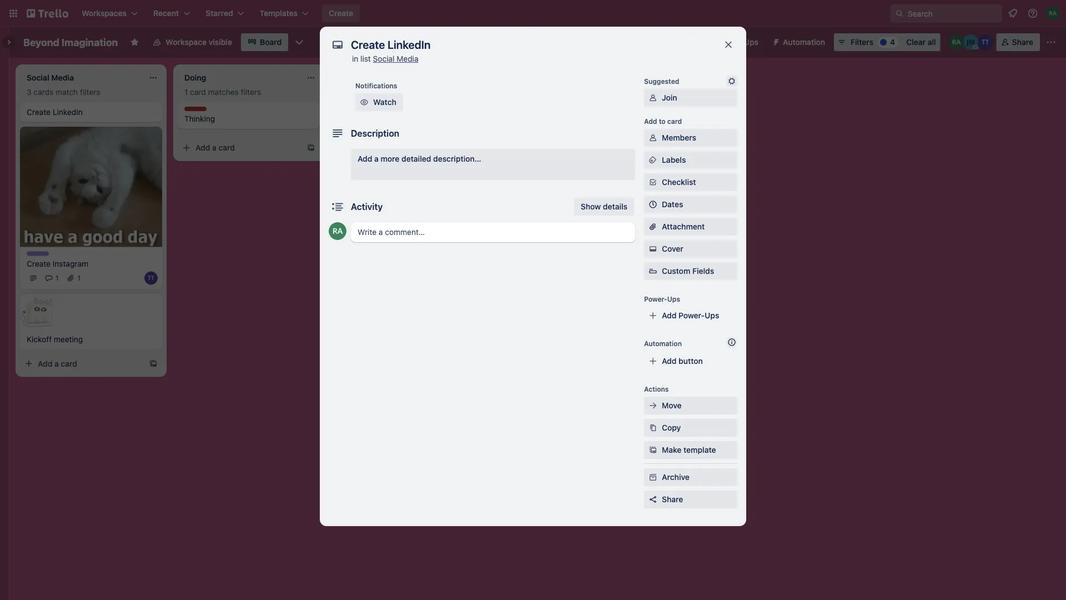 Task type: locate. For each thing, give the bounding box(es) containing it.
1 horizontal spatial add a card button
[[178, 139, 302, 157]]

0 vertical spatial share button
[[997, 33, 1041, 51]]

sm image for copy
[[648, 422, 659, 433]]

2 horizontal spatial power-
[[718, 38, 745, 47]]

thinking link
[[184, 113, 313, 124]]

description
[[351, 128, 400, 139]]

2 horizontal spatial ups
[[745, 38, 759, 47]]

1 vertical spatial share
[[662, 495, 684, 504]]

2 vertical spatial add a card button
[[20, 355, 144, 373]]

custom fields
[[662, 266, 715, 276]]

1 vertical spatial automation
[[645, 340, 682, 347]]

sm image inside the checklist link
[[648, 177, 659, 188]]

sm image right power-ups button
[[768, 33, 784, 49]]

create
[[329, 9, 354, 18], [27, 108, 51, 117], [27, 259, 51, 268]]

a left more
[[375, 154, 379, 163]]

1 vertical spatial add a card
[[196, 143, 235, 152]]

share for top share button
[[1013, 38, 1034, 47]]

members
[[662, 133, 697, 142]]

join
[[662, 93, 678, 102]]

1 horizontal spatial filters
[[241, 88, 261, 97]]

1 horizontal spatial share button
[[997, 33, 1041, 51]]

create for create instagram
[[27, 259, 51, 268]]

create up the in
[[329, 9, 354, 18]]

4
[[891, 38, 896, 47]]

0 horizontal spatial cards
[[34, 88, 54, 97]]

sm image left "copy"
[[648, 422, 659, 433]]

2 cards from the left
[[349, 88, 369, 97]]

0 vertical spatial add a card button
[[336, 108, 460, 126]]

create down 3
[[27, 108, 51, 117]]

add left more
[[358, 154, 373, 163]]

add a card for 1 card matches filters
[[196, 143, 235, 152]]

0 horizontal spatial power-ups
[[645, 295, 681, 303]]

1 horizontal spatial add a card
[[196, 143, 235, 152]]

1 up color: bold red, title: "thoughts" element
[[184, 88, 188, 97]]

None text field
[[346, 34, 712, 54]]

sm image inside watch button
[[359, 97, 370, 108]]

match up watch
[[371, 88, 394, 97]]

1 horizontal spatial cards
[[349, 88, 369, 97]]

create down color: purple, title: none "image"
[[27, 259, 51, 268]]

add a card button
[[336, 108, 460, 126], [178, 139, 302, 157], [20, 355, 144, 373]]

cover
[[662, 244, 684, 253]]

1 down create instagram
[[56, 274, 59, 282]]

1 horizontal spatial ruby anderson (rubyanderson7) image
[[1047, 7, 1060, 20]]

sm image left make
[[648, 445, 659, 456]]

sm image left archive
[[648, 472, 659, 483]]

card
[[190, 88, 206, 97], [377, 112, 393, 121], [668, 117, 683, 125], [219, 143, 235, 152], [61, 359, 77, 368]]

0 vertical spatial add a card
[[353, 112, 393, 121]]

make template
[[662, 445, 717, 455]]

filters up create linkedin 'link'
[[80, 88, 100, 97]]

add to card
[[645, 117, 683, 125]]

1 vertical spatial create
[[27, 108, 51, 117]]

0 vertical spatial create
[[329, 9, 354, 18]]

board
[[260, 38, 282, 47]]

notifications
[[356, 82, 398, 89]]

0 horizontal spatial add a card
[[38, 359, 77, 368]]

add a more detailed description…
[[358, 154, 482, 163]]

3 cards match filters
[[27, 88, 100, 97]]

sm image left labels
[[648, 154, 659, 166]]

3 filters from the left
[[396, 88, 416, 97]]

beyond
[[23, 36, 59, 48]]

automation
[[784, 38, 826, 47], [645, 340, 682, 347]]

2 vertical spatial power-
[[679, 311, 705, 320]]

0 horizontal spatial power-
[[645, 295, 668, 303]]

2 horizontal spatial filters
[[396, 88, 416, 97]]

share button
[[997, 33, 1041, 51], [645, 491, 738, 508]]

sm image for cover
[[648, 243, 659, 255]]

share button down 0 notifications image
[[997, 33, 1041, 51]]

card right to
[[668, 117, 683, 125]]

match up linkedin
[[56, 88, 78, 97]]

all
[[928, 38, 937, 47]]

sm image inside the make template link
[[648, 445, 659, 456]]

sm image inside join link
[[648, 92, 659, 103]]

0 vertical spatial power-ups
[[718, 38, 759, 47]]

ups
[[745, 38, 759, 47], [668, 295, 681, 303], [705, 311, 720, 320]]

search image
[[896, 9, 905, 18]]

power-ups
[[718, 38, 759, 47], [645, 295, 681, 303]]

sm image down power-ups button
[[727, 76, 738, 87]]

0 horizontal spatial match
[[56, 88, 78, 97]]

0 horizontal spatial share
[[662, 495, 684, 504]]

sm image inside archive 'link'
[[648, 472, 659, 483]]

add a card
[[353, 112, 393, 121], [196, 143, 235, 152], [38, 359, 77, 368]]

create for create
[[329, 9, 354, 18]]

power-
[[718, 38, 745, 47], [645, 295, 668, 303], [679, 311, 705, 320]]

sm image down add to card
[[648, 132, 659, 143]]

move
[[662, 401, 682, 410]]

1 match from the left
[[56, 88, 78, 97]]

0 vertical spatial share
[[1013, 38, 1034, 47]]

create for create linkedin
[[27, 108, 51, 117]]

sm image for members
[[648, 132, 659, 143]]

customize views image
[[294, 37, 305, 48]]

cards right 3
[[34, 88, 54, 97]]

sm image inside cover link
[[648, 243, 659, 255]]

cards for 3
[[34, 88, 54, 97]]

0 vertical spatial power-
[[718, 38, 745, 47]]

0 horizontal spatial ups
[[668, 295, 681, 303]]

2 vertical spatial add a card
[[38, 359, 77, 368]]

sm image inside 'members' link
[[648, 132, 659, 143]]

share left the show menu image
[[1013, 38, 1034, 47]]

sm image left join
[[648, 92, 659, 103]]

a down watch button
[[370, 112, 374, 121]]

terry turtle (terryturtle) image
[[144, 271, 158, 285]]

create from template… image
[[149, 359, 158, 368]]

ups down fields
[[705, 311, 720, 320]]

cards right the 0
[[349, 88, 369, 97]]

1 filters from the left
[[80, 88, 100, 97]]

2 vertical spatial create
[[27, 259, 51, 268]]

labels link
[[645, 151, 738, 169]]

ups up add power-ups
[[668, 295, 681, 303]]

2 filters from the left
[[241, 88, 261, 97]]

show
[[581, 202, 601, 211]]

1 vertical spatial add a card button
[[178, 139, 302, 157]]

sm image inside automation button
[[768, 33, 784, 49]]

sm image
[[768, 33, 784, 49], [727, 76, 738, 87], [648, 132, 659, 143], [648, 154, 659, 166], [648, 177, 659, 188], [648, 400, 659, 411], [648, 445, 659, 456], [648, 472, 659, 483]]

add left to
[[645, 117, 658, 125]]

sm image for watch
[[359, 97, 370, 108]]

watch
[[373, 98, 397, 107]]

1 horizontal spatial match
[[371, 88, 394, 97]]

move link
[[645, 397, 738, 415]]

0 horizontal spatial ruby anderson (rubyanderson7) image
[[329, 222, 347, 240]]

social
[[373, 54, 395, 63]]

1 vertical spatial power-
[[645, 295, 668, 303]]

thoughts
[[184, 107, 215, 115]]

0 horizontal spatial automation
[[645, 340, 682, 347]]

copy
[[662, 423, 681, 432]]

sm image for checklist
[[648, 177, 659, 188]]

share button down archive 'link'
[[645, 491, 738, 508]]

1 horizontal spatial automation
[[784, 38, 826, 47]]

share down archive
[[662, 495, 684, 504]]

sm image left the 'checklist' at right
[[648, 177, 659, 188]]

3
[[27, 88, 31, 97]]

copy link
[[645, 419, 738, 437]]

filters up watch
[[396, 88, 416, 97]]

sm image inside 'copy' link
[[648, 422, 659, 433]]

create inside create button
[[329, 9, 354, 18]]

sm image left watch
[[359, 97, 370, 108]]

0 vertical spatial automation
[[784, 38, 826, 47]]

clear all
[[907, 38, 937, 47]]

details
[[603, 202, 628, 211]]

filters
[[80, 88, 100, 97], [241, 88, 261, 97], [396, 88, 416, 97]]

2 vertical spatial ups
[[705, 311, 720, 320]]

1 horizontal spatial ups
[[705, 311, 720, 320]]

sm image inside move link
[[648, 400, 659, 411]]

ruby anderson (rubyanderson7) image
[[1047, 7, 1060, 20], [329, 222, 347, 240]]

linkedin
[[53, 108, 83, 117]]

2 match from the left
[[371, 88, 394, 97]]

kickoff meeting
[[27, 334, 83, 344]]

add a card button down thinking link
[[178, 139, 302, 157]]

2 horizontal spatial add a card
[[353, 112, 393, 121]]

filters up thinking link
[[241, 88, 261, 97]]

add a card button for 3 cards match filters
[[20, 355, 144, 373]]

sm image left cover
[[648, 243, 659, 255]]

dates button
[[645, 196, 738, 213]]

fields
[[693, 266, 715, 276]]

1 vertical spatial ups
[[668, 295, 681, 303]]

archive link
[[645, 468, 738, 486]]

0 horizontal spatial add a card button
[[20, 355, 144, 373]]

0 vertical spatial ruby anderson (rubyanderson7) image
[[1047, 7, 1060, 20]]

0 horizontal spatial filters
[[80, 88, 100, 97]]

0 vertical spatial ups
[[745, 38, 759, 47]]

share
[[1013, 38, 1034, 47], [662, 495, 684, 504]]

power-ups inside button
[[718, 38, 759, 47]]

add left button
[[662, 356, 677, 366]]

sm image
[[648, 92, 659, 103], [359, 97, 370, 108], [648, 243, 659, 255], [648, 422, 659, 433]]

attachment button
[[645, 218, 738, 236]]

add
[[353, 112, 368, 121], [645, 117, 658, 125], [196, 143, 210, 152], [358, 154, 373, 163], [662, 311, 677, 320], [662, 356, 677, 366], [38, 359, 52, 368]]

filters for 1 card matches filters
[[241, 88, 261, 97]]

sm image for labels
[[648, 154, 659, 166]]

media
[[397, 54, 419, 63]]

members link
[[645, 129, 738, 147]]

filters
[[851, 38, 874, 47]]

beyond imagination
[[23, 36, 118, 48]]

add a card down "thinking"
[[196, 143, 235, 152]]

a
[[370, 112, 374, 121], [212, 143, 217, 152], [375, 154, 379, 163], [55, 359, 59, 368]]

suggested
[[645, 77, 680, 85]]

1 cards from the left
[[34, 88, 54, 97]]

1 vertical spatial ruby anderson (rubyanderson7) image
[[329, 222, 347, 240]]

add up description
[[353, 112, 368, 121]]

watch button
[[356, 93, 403, 111]]

1 vertical spatial share button
[[645, 491, 738, 508]]

add down custom
[[662, 311, 677, 320]]

add a card button down kickoff meeting link
[[20, 355, 144, 373]]

activity
[[351, 201, 383, 212]]

sm image down actions
[[648, 400, 659, 411]]

ups left automation button
[[745, 38, 759, 47]]

1 horizontal spatial share
[[1013, 38, 1034, 47]]

labels
[[662, 155, 687, 164]]

add a card down "kickoff meeting" on the left bottom of the page
[[38, 359, 77, 368]]

more
[[381, 154, 400, 163]]

0 notifications image
[[1007, 7, 1020, 20]]

cards
[[34, 88, 54, 97], [349, 88, 369, 97]]

1 horizontal spatial power-ups
[[718, 38, 759, 47]]

create inside create linkedin 'link'
[[27, 108, 51, 117]]

add button
[[662, 356, 703, 366]]

show details link
[[575, 198, 635, 216]]

add a card down watch button
[[353, 112, 393, 121]]

card up color: bold red, title: "thoughts" element
[[190, 88, 206, 97]]

add a card button down watch
[[336, 108, 460, 126]]

sm image inside labels link
[[648, 154, 659, 166]]

match
[[56, 88, 78, 97], [371, 88, 394, 97]]

1 down instagram
[[78, 274, 81, 282]]

switch to… image
[[8, 8, 19, 19]]

jeremy miller (jeremymiller198) image
[[964, 34, 980, 50]]



Task type: vqa. For each thing, say whether or not it's contained in the screenshot.
the rightmost the Share button
yes



Task type: describe. For each thing, give the bounding box(es) containing it.
match for 0 cards match filters
[[371, 88, 394, 97]]

add power-ups link
[[645, 307, 738, 325]]

meeting
[[54, 334, 83, 344]]

0
[[342, 88, 347, 97]]

color: bold red, title: "thoughts" element
[[184, 107, 215, 115]]

create linkedin
[[27, 108, 83, 117]]

sm image for archive
[[648, 472, 659, 483]]

a down "thinking"
[[212, 143, 217, 152]]

create instagram link
[[27, 258, 156, 269]]

star or unstar board image
[[130, 38, 139, 47]]

show details
[[581, 202, 628, 211]]

cover link
[[645, 240, 738, 258]]

add down the kickoff
[[38, 359, 52, 368]]

description…
[[434, 154, 482, 163]]

create button
[[322, 4, 360, 22]]

dates
[[662, 200, 684, 209]]

checklist
[[662, 178, 697, 187]]

2 horizontal spatial add a card button
[[336, 108, 460, 126]]

create from template… image
[[307, 143, 316, 152]]

1 horizontal spatial power-
[[679, 311, 705, 320]]

create linkedin link
[[27, 107, 156, 118]]

matches
[[208, 88, 239, 97]]

instagram
[[53, 259, 88, 268]]

board link
[[241, 33, 289, 51]]

Write a comment text field
[[351, 222, 636, 242]]

sm image for make template
[[648, 445, 659, 456]]

workspace
[[166, 38, 207, 47]]

join link
[[645, 89, 738, 107]]

Search field
[[905, 5, 1002, 22]]

0 horizontal spatial share button
[[645, 491, 738, 508]]

terry turtle (terryturtle) image
[[978, 34, 994, 50]]

template
[[684, 445, 717, 455]]

2 horizontal spatial 1
[[184, 88, 188, 97]]

create instagram
[[27, 259, 88, 268]]

color: purple, title: none image
[[27, 251, 49, 256]]

0 horizontal spatial 1
[[56, 274, 59, 282]]

1 horizontal spatial 1
[[78, 274, 81, 282]]

in
[[352, 54, 359, 63]]

thoughts thinking
[[184, 107, 215, 123]]

sm image for automation
[[768, 33, 784, 49]]

add down "thinking"
[[196, 143, 210, 152]]

in list social media
[[352, 54, 419, 63]]

custom fields button
[[645, 266, 738, 277]]

add a card for 3 cards match filters
[[38, 359, 77, 368]]

add a card button for 1 card matches filters
[[178, 139, 302, 157]]

actions
[[645, 385, 669, 393]]

workspace visible button
[[146, 33, 239, 51]]

ups inside button
[[745, 38, 759, 47]]

1 vertical spatial power-ups
[[645, 295, 681, 303]]

share for the left share button
[[662, 495, 684, 504]]

ruby anderson (rubyanderson7) image
[[950, 34, 965, 50]]

power-ups button
[[696, 33, 766, 51]]

imagination
[[62, 36, 118, 48]]

checklist link
[[645, 173, 738, 191]]

add button button
[[645, 352, 738, 370]]

sm image for move
[[648, 400, 659, 411]]

kickoff
[[27, 334, 52, 344]]

attachment
[[662, 222, 705, 231]]

cards for 0
[[349, 88, 369, 97]]

a down "kickoff meeting" on the left bottom of the page
[[55, 359, 59, 368]]

filters for 3 cards match filters
[[80, 88, 100, 97]]

detailed
[[402, 154, 431, 163]]

archive
[[662, 473, 690, 482]]

thinking
[[184, 114, 215, 123]]

clear all button
[[903, 33, 941, 51]]

workspace visible
[[166, 38, 232, 47]]

card down watch
[[377, 112, 393, 121]]

make template link
[[645, 441, 738, 459]]

to
[[659, 117, 666, 125]]

show menu image
[[1046, 37, 1058, 48]]

visible
[[209, 38, 232, 47]]

button
[[679, 356, 703, 366]]

automation inside button
[[784, 38, 826, 47]]

power- inside button
[[718, 38, 745, 47]]

sm image for suggested
[[727, 76, 738, 87]]

social media link
[[373, 54, 419, 63]]

automation button
[[768, 33, 833, 51]]

card down thinking link
[[219, 143, 235, 152]]

kickoff meeting link
[[27, 334, 156, 345]]

clear
[[907, 38, 926, 47]]

custom
[[662, 266, 691, 276]]

filters for 0 cards match filters
[[396, 88, 416, 97]]

back to home image
[[27, 4, 68, 22]]

card down meeting
[[61, 359, 77, 368]]

open information menu image
[[1028, 8, 1039, 19]]

add a more detailed description… link
[[351, 149, 636, 180]]

Board name text field
[[18, 33, 124, 51]]

primary element
[[0, 0, 1067, 27]]

match for 3 cards match filters
[[56, 88, 78, 97]]

1 card matches filters
[[184, 88, 261, 97]]

add power-ups
[[662, 311, 720, 320]]

0 cards match filters
[[342, 88, 416, 97]]

make
[[662, 445, 682, 455]]

sm image for join
[[648, 92, 659, 103]]

list
[[361, 54, 371, 63]]



